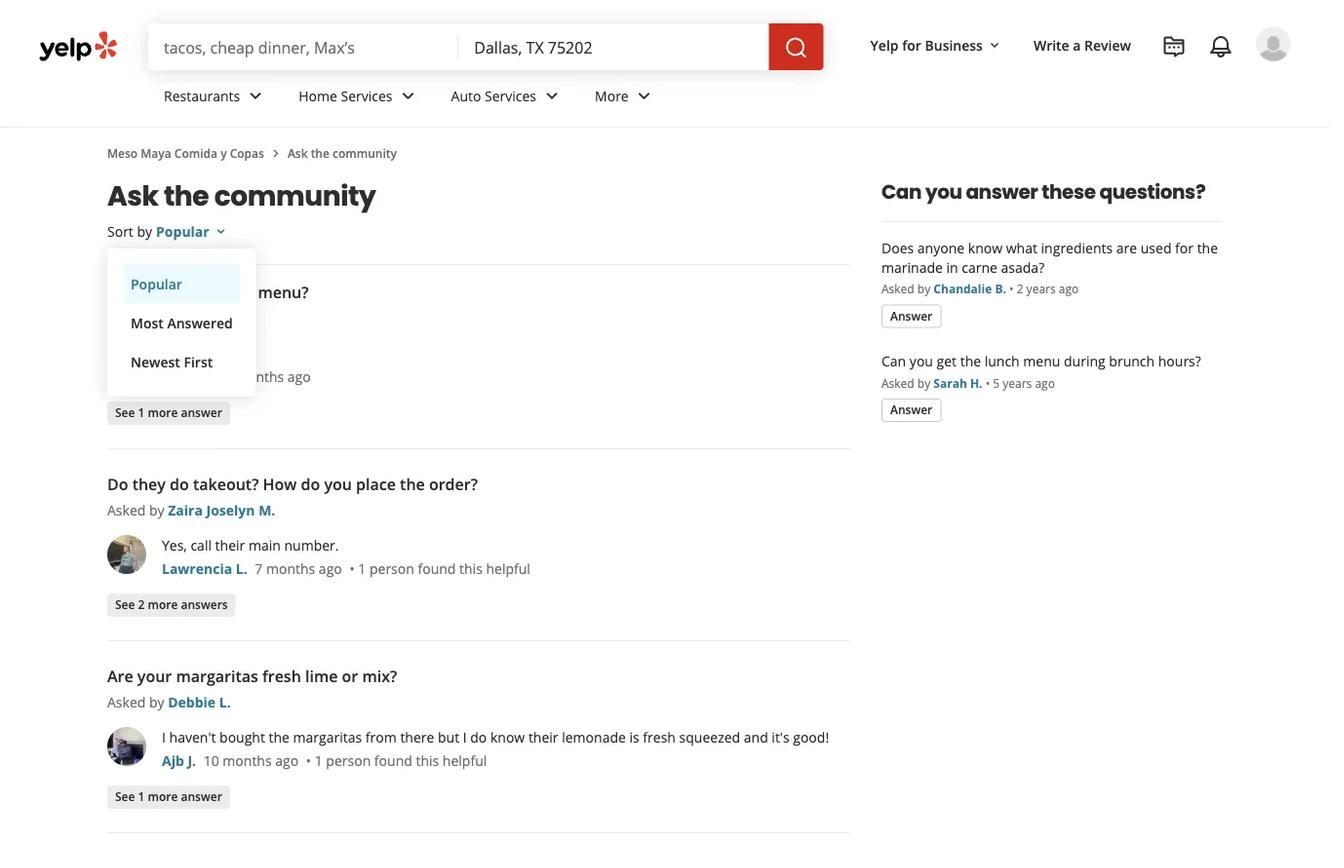 Task type: describe. For each thing, give the bounding box(es) containing it.
by inside do they do takeout? how do you place the order? asked by zaira joselyn m.
[[149, 501, 164, 519]]

debbie l. link
[[168, 693, 231, 712]]

the up 10 months ago on the bottom of the page
[[269, 728, 290, 747]]

comida
[[174, 145, 218, 161]]

months inside 'no they don't. stella c. 3 months ago'
[[235, 367, 284, 386]]

lawrencia l. link
[[162, 559, 247, 578]]

home
[[299, 86, 337, 105]]

1 person found this helpful for do they do takeout? how do you place the order?
[[358, 559, 530, 578]]

lawrencia l.
[[162, 559, 247, 578]]

answer for are your margaritas fresh lime or mix?
[[181, 789, 222, 805]]

do for do they have a kids menu?
[[107, 282, 128, 303]]

meso maya comida y copas link
[[107, 145, 264, 161]]

stella c. link
[[162, 367, 216, 386]]

they for do
[[132, 474, 166, 495]]

16 chevron down v2 image for yelp for business
[[987, 38, 1003, 53]]

john s. image
[[1256, 26, 1291, 61]]

24 chevron down v2 image for home services
[[397, 84, 420, 108]]

number.
[[284, 536, 339, 554]]

you for get
[[910, 352, 933, 371]]

1 vertical spatial community
[[214, 177, 376, 215]]

are
[[107, 666, 133, 687]]

by down marinade
[[918, 281, 931, 297]]

during
[[1064, 352, 1106, 371]]

anyone
[[918, 238, 965, 257]]

sarah
[[934, 375, 967, 391]]

review
[[1085, 36, 1131, 54]]

Find text field
[[164, 36, 443, 58]]

none field near
[[474, 36, 754, 58]]

yelp for business
[[871, 36, 983, 54]]

squeezed
[[679, 728, 740, 747]]

business categories element
[[148, 70, 1291, 127]]

most answered link
[[123, 303, 241, 342]]

b.
[[995, 281, 1006, 297]]

see 1 more answer for they
[[115, 405, 222, 421]]

0 vertical spatial ask the community
[[288, 145, 397, 161]]

sort
[[107, 222, 133, 240]]

you inside do they do takeout? how do you place the order? asked by zaira joselyn m.
[[324, 474, 352, 495]]

stella
[[162, 367, 200, 386]]

sarah h. link
[[934, 375, 983, 391]]

no
[[162, 344, 180, 362]]

person for you
[[370, 559, 414, 578]]

services for home services
[[341, 86, 393, 105]]

Near text field
[[474, 36, 754, 58]]

from
[[366, 728, 397, 747]]

most answered
[[131, 314, 233, 332]]

years for lunch
[[1003, 375, 1032, 391]]

asked by chandalie b.
[[882, 281, 1006, 297]]

24 chevron down v2 image for more
[[633, 84, 656, 108]]

y
[[221, 145, 227, 161]]

can you get the lunch menu during brunch hours?
[[882, 352, 1201, 371]]

1 vertical spatial l.
[[236, 559, 247, 578]]

l. inside do they have a kids menu? asked by jennifer l.
[[226, 309, 237, 327]]

1 horizontal spatial do
[[301, 474, 320, 495]]

good!
[[793, 728, 829, 747]]

by inside do they have a kids menu? asked by jennifer l.
[[149, 309, 164, 327]]

none field find
[[164, 36, 443, 58]]

does anyone know what ingredients are used for the marinade in carne asada?
[[882, 238, 1218, 277]]

16 chevron right v2 image
[[268, 146, 284, 161]]

answer for does anyone know what ingredients are used for the marinade in carne asada?
[[890, 308, 933, 324]]

most
[[131, 314, 164, 332]]

ago for 5 years ago
[[1035, 375, 1055, 391]]

2 horizontal spatial do
[[470, 728, 487, 747]]

place
[[356, 474, 396, 495]]

they for have
[[132, 282, 166, 303]]

j.
[[188, 752, 196, 770]]

0 vertical spatial 2
[[1017, 281, 1024, 297]]

c.
[[204, 367, 216, 386]]

3
[[224, 367, 231, 386]]

do for do they do takeout? how do you place the order?
[[107, 474, 128, 495]]

jennifer
[[168, 309, 222, 327]]

newest
[[131, 353, 180, 371]]

1 vertical spatial ask the community
[[107, 177, 376, 215]]

your
[[137, 666, 172, 687]]

don't.
[[215, 344, 252, 362]]

yelp for business button
[[863, 27, 1010, 62]]

more for margaritas
[[148, 789, 178, 805]]

1 vertical spatial margaritas
[[293, 728, 362, 747]]

answer for can you get the lunch menu during brunch hours?
[[890, 402, 933, 418]]

more link
[[579, 70, 672, 127]]

the up popular popup button
[[164, 177, 209, 215]]

ago for 10 months ago
[[275, 752, 299, 770]]

see for do they do takeout? how do you place the order?
[[115, 597, 135, 613]]

do they do takeout? how do you place the order? asked by zaira joselyn m.
[[107, 474, 478, 519]]

these
[[1042, 178, 1096, 206]]

projects image
[[1163, 35, 1186, 59]]

restaurants
[[164, 86, 240, 105]]

used
[[1141, 238, 1172, 257]]

bought
[[220, 728, 265, 747]]

ingredients
[[1041, 238, 1113, 257]]

or
[[342, 666, 358, 687]]

by left sarah
[[918, 375, 931, 391]]

zaira joselyn m. link
[[168, 501, 275, 519]]

2 i from the left
[[463, 728, 467, 747]]

asked inside are your margaritas fresh lime or mix? asked by debbie l.
[[107, 693, 146, 712]]

a inside do they have a kids menu? asked by jennifer l.
[[210, 282, 219, 303]]

7
[[255, 559, 263, 578]]

sort by
[[107, 222, 152, 240]]

and
[[744, 728, 768, 747]]

debbie
[[168, 693, 216, 712]]

years for ingredients
[[1027, 281, 1056, 297]]

answers
[[181, 597, 228, 613]]

does
[[882, 238, 914, 257]]

found for do they do takeout? how do you place the order?
[[418, 559, 456, 578]]

order?
[[429, 474, 478, 495]]

popular link
[[123, 264, 241, 303]]

home services link
[[283, 70, 436, 127]]

1 vertical spatial their
[[529, 728, 558, 747]]

months for takeout?
[[266, 559, 315, 578]]

this for do they do takeout? how do you place the order?
[[459, 559, 483, 578]]

for inside yelp for business button
[[902, 36, 922, 54]]

ago for 2 years ago
[[1059, 281, 1079, 297]]

found for are your margaritas fresh lime or mix?
[[374, 752, 412, 770]]

the inside does anyone know what ingredients are used for the marinade in carne asada?
[[1197, 238, 1218, 257]]

16 chevron down v2 image for popular
[[213, 224, 229, 239]]

business
[[925, 36, 983, 54]]

home services
[[299, 86, 393, 105]]

asked left sarah
[[882, 375, 915, 391]]

do they have a kids menu? asked by jennifer l.
[[107, 282, 309, 327]]

see 1 more answer link for they
[[107, 402, 230, 425]]

are your margaritas fresh lime or mix? asked by debbie l.
[[107, 666, 397, 712]]

by right the sort
[[137, 222, 152, 240]]

user actions element
[[855, 24, 1319, 144]]

asked by sarah h.
[[882, 375, 983, 391]]

helpful for are your margaritas fresh lime or mix?
[[443, 752, 487, 770]]

marinade
[[882, 258, 943, 277]]

lemonade
[[562, 728, 626, 747]]

jennifer l. link
[[168, 309, 237, 327]]

write a review link
[[1026, 27, 1139, 62]]

see 2 more answers
[[115, 597, 228, 613]]

yelp
[[871, 36, 899, 54]]



Task type: vqa. For each thing, say whether or not it's contained in the screenshot.
rightmost this
yes



Task type: locate. For each thing, give the bounding box(es) containing it.
1 vertical spatial answer
[[181, 405, 222, 421]]

1 services from the left
[[341, 86, 393, 105]]

restaurants link
[[148, 70, 283, 127]]

do up zaira
[[170, 474, 189, 495]]

haven't
[[169, 728, 216, 747]]

2 right b.
[[1017, 281, 1024, 297]]

by
[[137, 222, 152, 240], [918, 281, 931, 297], [149, 309, 164, 327], [918, 375, 931, 391], [149, 501, 164, 519], [149, 693, 164, 712]]

5 years ago
[[993, 375, 1055, 391]]

1 24 chevron down v2 image from the left
[[397, 84, 420, 108]]

2 do from the top
[[107, 474, 128, 495]]

can
[[882, 178, 922, 206], [882, 352, 906, 371]]

months right the 3
[[235, 367, 284, 386]]

lime
[[305, 666, 338, 687]]

services right home at the top left of page
[[341, 86, 393, 105]]

can for can you get the lunch menu during brunch hours?
[[882, 352, 906, 371]]

0 vertical spatial fresh
[[262, 666, 301, 687]]

can for can you answer these questions?
[[882, 178, 922, 206]]

1 horizontal spatial services
[[485, 86, 536, 105]]

0 horizontal spatial fresh
[[262, 666, 301, 687]]

16 chevron down v2 image
[[987, 38, 1003, 53], [213, 224, 229, 239]]

1 see 1 more answer link from the top
[[107, 402, 230, 425]]

0 vertical spatial answer
[[966, 178, 1038, 206]]

auto services link
[[436, 70, 579, 127]]

see 1 more answer link down ajb
[[107, 786, 230, 810]]

answer down j.
[[181, 789, 222, 805]]

helpful
[[486, 559, 530, 578], [443, 752, 487, 770]]

this down order?
[[459, 559, 483, 578]]

ago inside 'no they don't. stella c. 3 months ago'
[[288, 367, 311, 386]]

0 vertical spatial l.
[[226, 309, 237, 327]]

24 chevron down v2 image right more at the top of page
[[633, 84, 656, 108]]

1 vertical spatial for
[[1175, 238, 1194, 257]]

0 vertical spatial see
[[115, 405, 135, 421]]

fresh inside are your margaritas fresh lime or mix? asked by debbie l.
[[262, 666, 301, 687]]

services
[[341, 86, 393, 105], [485, 86, 536, 105]]

1 vertical spatial months
[[266, 559, 315, 578]]

0 horizontal spatial 2
[[138, 597, 145, 613]]

asked down marinade
[[882, 281, 915, 297]]

yes,
[[162, 536, 187, 554]]

1 person found this helpful down order?
[[358, 559, 530, 578]]

see 1 more answer
[[115, 405, 222, 421], [115, 789, 222, 805]]

you up asked by sarah h. at top
[[910, 352, 933, 371]]

2 vertical spatial answer
[[181, 789, 222, 805]]

2 24 chevron down v2 image from the left
[[633, 84, 656, 108]]

community
[[333, 145, 397, 161], [214, 177, 376, 215]]

asked down are
[[107, 693, 146, 712]]

0 vertical spatial answer link
[[882, 305, 941, 328]]

1 vertical spatial found
[[374, 752, 412, 770]]

joselyn
[[206, 501, 255, 519]]

answer
[[966, 178, 1038, 206], [181, 405, 222, 421], [181, 789, 222, 805]]

0 vertical spatial can
[[882, 178, 922, 206]]

by left zaira
[[149, 501, 164, 519]]

0 horizontal spatial a
[[210, 282, 219, 303]]

1 answer from the top
[[890, 308, 933, 324]]

1 vertical spatial see 1 more answer
[[115, 789, 222, 805]]

1 vertical spatial helpful
[[443, 752, 487, 770]]

1 horizontal spatial found
[[418, 559, 456, 578]]

popular for popular link
[[131, 275, 182, 293]]

0 horizontal spatial found
[[374, 752, 412, 770]]

10
[[204, 752, 219, 770]]

2 vertical spatial they
[[132, 474, 166, 495]]

24 chevron down v2 image inside auto services "link"
[[540, 84, 564, 108]]

2 24 chevron down v2 image from the left
[[540, 84, 564, 108]]

0 horizontal spatial do
[[170, 474, 189, 495]]

see 1 more answer down ajb
[[115, 789, 222, 805]]

1 vertical spatial see 1 more answer link
[[107, 786, 230, 810]]

main
[[249, 536, 281, 554]]

1 horizontal spatial their
[[529, 728, 558, 747]]

answer down asked by sarah h. at top
[[890, 402, 933, 418]]

5
[[993, 375, 1000, 391]]

0 vertical spatial a
[[1073, 36, 1081, 54]]

fresh left lime on the bottom of the page
[[262, 666, 301, 687]]

answer down c.
[[181, 405, 222, 421]]

i up ajb
[[162, 728, 166, 747]]

know up carne
[[968, 238, 1003, 257]]

2 answer from the top
[[890, 402, 933, 418]]

copas
[[230, 145, 264, 161]]

do
[[107, 282, 128, 303], [107, 474, 128, 495]]

1 vertical spatial popular
[[131, 275, 182, 293]]

0 vertical spatial popular
[[156, 222, 209, 240]]

1 more from the top
[[148, 405, 178, 421]]

maya
[[141, 145, 171, 161]]

more inside see 2 more answers link
[[148, 597, 178, 613]]

0 vertical spatial their
[[215, 536, 245, 554]]

0 vertical spatial they
[[132, 282, 166, 303]]

i
[[162, 728, 166, 747], [463, 728, 467, 747]]

this down the there
[[416, 752, 439, 770]]

0 horizontal spatial their
[[215, 536, 245, 554]]

answer link down 'asked by chandalie b.'
[[882, 305, 941, 328]]

ask
[[288, 145, 308, 161], [107, 177, 158, 215]]

see for do they have a kids menu?
[[115, 405, 135, 421]]

newest first link
[[123, 342, 241, 381]]

0 horizontal spatial for
[[902, 36, 922, 54]]

answer for do they have a kids menu?
[[181, 405, 222, 421]]

fresh right is
[[643, 728, 676, 747]]

popular for popular popup button
[[156, 222, 209, 240]]

months down the bought
[[223, 752, 272, 770]]

meso maya comida y copas
[[107, 145, 264, 161]]

they up stella c. link
[[184, 344, 212, 362]]

24 chevron down v2 image for auto services
[[540, 84, 564, 108]]

1 vertical spatial 16 chevron down v2 image
[[213, 224, 229, 239]]

0 vertical spatial years
[[1027, 281, 1056, 297]]

see 2 more answers link
[[107, 594, 236, 617]]

0 vertical spatial found
[[418, 559, 456, 578]]

1 vertical spatial fresh
[[643, 728, 676, 747]]

meso
[[107, 145, 138, 161]]

person down 'from'
[[326, 752, 371, 770]]

h.
[[970, 375, 983, 391]]

24 chevron down v2 image right 'auto services'
[[540, 84, 564, 108]]

ago
[[1059, 281, 1079, 297], [288, 367, 311, 386], [1035, 375, 1055, 391], [319, 559, 342, 578], [275, 752, 299, 770]]

7 months ago
[[255, 559, 342, 578]]

None field
[[164, 36, 443, 58], [474, 36, 754, 58]]

found
[[418, 559, 456, 578], [374, 752, 412, 770]]

answer up what
[[966, 178, 1038, 206]]

search image
[[785, 36, 808, 60]]

1 vertical spatial can
[[882, 352, 906, 371]]

see 1 more answer for your
[[115, 789, 222, 805]]

asked up newest
[[107, 309, 146, 327]]

do inside do they have a kids menu? asked by jennifer l.
[[107, 282, 128, 303]]

2 answer link from the top
[[882, 399, 941, 422]]

1 horizontal spatial know
[[968, 238, 1003, 257]]

more left answers
[[148, 597, 178, 613]]

community down '16 chevron right v2' image
[[214, 177, 376, 215]]

get
[[937, 352, 957, 371]]

asked left zaira
[[107, 501, 146, 519]]

services inside "link"
[[485, 86, 536, 105]]

2 can from the top
[[882, 352, 906, 371]]

2 see 1 more answer link from the top
[[107, 786, 230, 810]]

1 vertical spatial person
[[326, 752, 371, 770]]

for inside does anyone know what ingredients are used for the marinade in carne asada?
[[1175, 238, 1194, 257]]

the right place
[[400, 474, 425, 495]]

know inside does anyone know what ingredients are used for the marinade in carne asada?
[[968, 238, 1003, 257]]

carne
[[962, 258, 998, 277]]

1 horizontal spatial ask
[[288, 145, 308, 161]]

lawrencia
[[162, 559, 232, 578]]

1 can from the top
[[882, 178, 922, 206]]

1 horizontal spatial margaritas
[[293, 728, 362, 747]]

0 horizontal spatial know
[[491, 728, 525, 747]]

this
[[459, 559, 483, 578], [416, 752, 439, 770]]

months for fresh
[[223, 752, 272, 770]]

see 1 more answer link
[[107, 402, 230, 425], [107, 786, 230, 810]]

i haven't bought the margaritas from there but i do know their lemonade is fresh squeezed and it's good!
[[162, 728, 829, 747]]

0 vertical spatial helpful
[[486, 559, 530, 578]]

can up does
[[882, 178, 922, 206]]

l. inside are your margaritas fresh lime or mix? asked by debbie l.
[[219, 693, 231, 712]]

answer down 'asked by chandalie b.'
[[890, 308, 933, 324]]

None search field
[[148, 23, 828, 70]]

there
[[400, 728, 434, 747]]

1 vertical spatial 1 person found this helpful
[[315, 752, 487, 770]]

none field up home at the top left of page
[[164, 36, 443, 58]]

24 chevron down v2 image
[[244, 84, 267, 108], [540, 84, 564, 108]]

takeout?
[[193, 474, 259, 495]]

0 vertical spatial see 1 more answer link
[[107, 402, 230, 425]]

2 left answers
[[138, 597, 145, 613]]

popular up most
[[131, 275, 182, 293]]

auto services
[[451, 86, 536, 105]]

1 horizontal spatial for
[[1175, 238, 1194, 257]]

a left kids
[[210, 282, 219, 303]]

2 more from the top
[[148, 597, 178, 613]]

ask right '16 chevron right v2' image
[[288, 145, 308, 161]]

2 vertical spatial you
[[324, 474, 352, 495]]

services right auto in the top left of the page
[[485, 86, 536, 105]]

24 chevron down v2 image inside restaurants link
[[244, 84, 267, 108]]

0 vertical spatial see 1 more answer
[[115, 405, 222, 421]]

none field up more at the top of page
[[474, 36, 754, 58]]

it's
[[772, 728, 790, 747]]

ajb j.
[[162, 752, 196, 770]]

0 horizontal spatial none field
[[164, 36, 443, 58]]

can up asked by sarah h. at top
[[882, 352, 906, 371]]

see 1 more answer link down stella
[[107, 402, 230, 425]]

0 horizontal spatial 16 chevron down v2 image
[[213, 224, 229, 239]]

see
[[115, 405, 135, 421], [115, 597, 135, 613], [115, 789, 135, 805]]

1 horizontal spatial none field
[[474, 36, 754, 58]]

the up h. on the top
[[960, 352, 981, 371]]

a right the write
[[1073, 36, 1081, 54]]

2 see from the top
[[115, 597, 135, 613]]

1 vertical spatial see
[[115, 597, 135, 613]]

ago right the 3
[[288, 367, 311, 386]]

chandalie
[[934, 281, 992, 297]]

ask the community down copas
[[107, 177, 376, 215]]

1 person found this helpful down the there
[[315, 752, 487, 770]]

you left place
[[324, 474, 352, 495]]

1 vertical spatial you
[[910, 352, 933, 371]]

months
[[235, 367, 284, 386], [266, 559, 315, 578], [223, 752, 272, 770]]

2 services from the left
[[485, 86, 536, 105]]

1 do from the top
[[107, 282, 128, 303]]

0 vertical spatial 16 chevron down v2 image
[[987, 38, 1003, 53]]

ajb
[[162, 752, 184, 770]]

0 vertical spatial 1 person found this helpful
[[358, 559, 530, 578]]

m.
[[259, 501, 275, 519]]

months down number.
[[266, 559, 315, 578]]

more for do
[[148, 597, 178, 613]]

24 chevron down v2 image
[[397, 84, 420, 108], [633, 84, 656, 108]]

for right "used"
[[1175, 238, 1194, 257]]

0 vertical spatial person
[[370, 559, 414, 578]]

notifications image
[[1209, 35, 1233, 59]]

is
[[630, 728, 640, 747]]

popular button
[[156, 222, 229, 240]]

auto
[[451, 86, 481, 105]]

by up the 'no'
[[149, 309, 164, 327]]

can you answer these questions?
[[882, 178, 1206, 206]]

1 horizontal spatial 16 chevron down v2 image
[[987, 38, 1003, 53]]

more down stella
[[148, 405, 178, 421]]

1 horizontal spatial 2
[[1017, 281, 1024, 297]]

0 vertical spatial know
[[968, 238, 1003, 257]]

0 vertical spatial this
[[459, 559, 483, 578]]

0 vertical spatial months
[[235, 367, 284, 386]]

popular
[[156, 222, 209, 240], [131, 275, 182, 293]]

see for are your margaritas fresh lime or mix?
[[115, 789, 135, 805]]

2 none field from the left
[[474, 36, 754, 58]]

person for mix?
[[326, 752, 371, 770]]

answer link for can you get the lunch menu during brunch hours?
[[882, 399, 941, 422]]

0 vertical spatial margaritas
[[176, 666, 258, 687]]

1 vertical spatial years
[[1003, 375, 1032, 391]]

they inside do they do takeout? how do you place the order? asked by zaira joselyn m.
[[132, 474, 166, 495]]

0 vertical spatial for
[[902, 36, 922, 54]]

ago right 10
[[275, 752, 299, 770]]

ask up 'sort by'
[[107, 177, 158, 215]]

0 horizontal spatial 24 chevron down v2 image
[[244, 84, 267, 108]]

ajb j. link
[[162, 752, 196, 770]]

1
[[138, 405, 145, 421], [358, 559, 366, 578], [315, 752, 323, 770], [138, 789, 145, 805]]

2 vertical spatial months
[[223, 752, 272, 770]]

l. down kids
[[226, 309, 237, 327]]

in
[[947, 258, 958, 277]]

1 horizontal spatial a
[[1073, 36, 1081, 54]]

ask the community
[[288, 145, 397, 161], [107, 177, 376, 215]]

2 see 1 more answer from the top
[[115, 789, 222, 805]]

you up anyone on the top right
[[926, 178, 962, 206]]

ask the community down "home services" link
[[288, 145, 397, 161]]

2
[[1017, 281, 1024, 297], [138, 597, 145, 613]]

are
[[1117, 238, 1137, 257]]

a
[[1073, 36, 1081, 54], [210, 282, 219, 303]]

do inside do they do takeout? how do you place the order? asked by zaira joselyn m.
[[107, 474, 128, 495]]

helpful for do they do takeout? how do you place the order?
[[486, 559, 530, 578]]

margaritas left 'from'
[[293, 728, 362, 747]]

1 person found this helpful for are your margaritas fresh lime or mix?
[[315, 752, 487, 770]]

know right but
[[491, 728, 525, 747]]

16 chevron down v2 image inside yelp for business button
[[987, 38, 1003, 53]]

the right "used"
[[1197, 238, 1218, 257]]

ago for 7 months ago
[[319, 559, 342, 578]]

1 vertical spatial more
[[148, 597, 178, 613]]

1 horizontal spatial 24 chevron down v2 image
[[633, 84, 656, 108]]

years down asada?
[[1027, 281, 1056, 297]]

2 vertical spatial see
[[115, 789, 135, 805]]

call
[[191, 536, 212, 554]]

1 vertical spatial 2
[[138, 597, 145, 613]]

asked inside do they have a kids menu? asked by jennifer l.
[[107, 309, 146, 327]]

more
[[595, 86, 629, 105]]

what
[[1006, 238, 1038, 257]]

1 none field from the left
[[164, 36, 443, 58]]

person down place
[[370, 559, 414, 578]]

chandalie b. link
[[934, 281, 1006, 297]]

1 horizontal spatial i
[[463, 728, 467, 747]]

0 horizontal spatial i
[[162, 728, 166, 747]]

1 vertical spatial answer
[[890, 402, 933, 418]]

their left lemonade
[[529, 728, 558, 747]]

0 horizontal spatial margaritas
[[176, 666, 258, 687]]

they inside 'no they don't. stella c. 3 months ago'
[[184, 344, 212, 362]]

lunch
[[985, 352, 1020, 371]]

more down ajb
[[148, 789, 178, 805]]

see 1 more answer link for your
[[107, 786, 230, 810]]

but
[[438, 728, 460, 747]]

zaira
[[168, 501, 203, 519]]

0 vertical spatial more
[[148, 405, 178, 421]]

answer link down asked by sarah h. at top
[[882, 399, 941, 422]]

see 1 more answer down stella
[[115, 405, 222, 421]]

the inside do they do takeout? how do you place the order? asked by zaira joselyn m.
[[400, 474, 425, 495]]

community down "home services" link
[[333, 145, 397, 161]]

margaritas up debbie l. link
[[176, 666, 258, 687]]

services for auto services
[[485, 86, 536, 105]]

0 vertical spatial you
[[926, 178, 962, 206]]

i right but
[[463, 728, 467, 747]]

1 vertical spatial ask
[[107, 177, 158, 215]]

1 see 1 more answer from the top
[[115, 405, 222, 421]]

do right but
[[470, 728, 487, 747]]

their right call
[[215, 536, 245, 554]]

3 more from the top
[[148, 789, 178, 805]]

more for have
[[148, 405, 178, 421]]

the right '16 chevron right v2' image
[[311, 145, 330, 161]]

they inside do they have a kids menu? asked by jennifer l.
[[132, 282, 166, 303]]

1 vertical spatial a
[[210, 282, 219, 303]]

1 horizontal spatial fresh
[[643, 728, 676, 747]]

24 chevron down v2 image inside "home services" link
[[397, 84, 420, 108]]

they up 'yes,'
[[132, 474, 166, 495]]

1 vertical spatial know
[[491, 728, 525, 747]]

do
[[170, 474, 189, 495], [301, 474, 320, 495], [470, 728, 487, 747]]

margaritas inside are your margaritas fresh lime or mix? asked by debbie l.
[[176, 666, 258, 687]]

write a review
[[1034, 36, 1131, 54]]

l. left 7
[[236, 559, 247, 578]]

ago down does anyone know what ingredients are used for the marinade in carne asada? at the right
[[1059, 281, 1079, 297]]

newest first
[[131, 353, 213, 371]]

0 vertical spatial community
[[333, 145, 397, 161]]

for right "yelp"
[[902, 36, 922, 54]]

ago down menu
[[1035, 375, 1055, 391]]

0 horizontal spatial services
[[341, 86, 393, 105]]

hours?
[[1158, 352, 1201, 371]]

how
[[263, 474, 297, 495]]

1 horizontal spatial 24 chevron down v2 image
[[540, 84, 564, 108]]

0 horizontal spatial ask
[[107, 177, 158, 215]]

16 chevron down v2 image right business
[[987, 38, 1003, 53]]

found down order?
[[418, 559, 456, 578]]

1 answer link from the top
[[882, 305, 941, 328]]

24 chevron down v2 image right restaurants
[[244, 84, 267, 108]]

you for answer
[[926, 178, 962, 206]]

2 vertical spatial more
[[148, 789, 178, 805]]

16 chevron down v2 image inside popular popup button
[[213, 224, 229, 239]]

1 vertical spatial this
[[416, 752, 439, 770]]

asada?
[[1001, 258, 1045, 277]]

popular up popular link
[[156, 222, 209, 240]]

0 vertical spatial answer
[[890, 308, 933, 324]]

1 vertical spatial they
[[184, 344, 212, 362]]

3 see from the top
[[115, 789, 135, 805]]

2 inside see 2 more answers link
[[138, 597, 145, 613]]

0 vertical spatial ask
[[288, 145, 308, 161]]

by inside are your margaritas fresh lime or mix? asked by debbie l.
[[149, 693, 164, 712]]

found down 'from'
[[374, 752, 412, 770]]

years right 5 at right top
[[1003, 375, 1032, 391]]

1 24 chevron down v2 image from the left
[[244, 84, 267, 108]]

ago down number.
[[319, 559, 342, 578]]

l. right the debbie
[[219, 693, 231, 712]]

1 vertical spatial do
[[107, 474, 128, 495]]

16 chevron down v2 image up kids
[[213, 224, 229, 239]]

24 chevron down v2 image for restaurants
[[244, 84, 267, 108]]

1 see from the top
[[115, 405, 135, 421]]

0 horizontal spatial this
[[416, 752, 439, 770]]

do right how
[[301, 474, 320, 495]]

24 chevron down v2 image left auto in the top left of the page
[[397, 84, 420, 108]]

they up most
[[132, 282, 166, 303]]

by down the your in the left bottom of the page
[[149, 693, 164, 712]]

answer link for does anyone know what ingredients are used for the marinade in carne asada?
[[882, 305, 941, 328]]

1 i from the left
[[162, 728, 166, 747]]

they for don't.
[[184, 344, 212, 362]]

this for are your margaritas fresh lime or mix?
[[416, 752, 439, 770]]

24 chevron down v2 image inside the more link
[[633, 84, 656, 108]]

asked inside do they do takeout? how do you place the order? asked by zaira joselyn m.
[[107, 501, 146, 519]]

2 vertical spatial l.
[[219, 693, 231, 712]]



